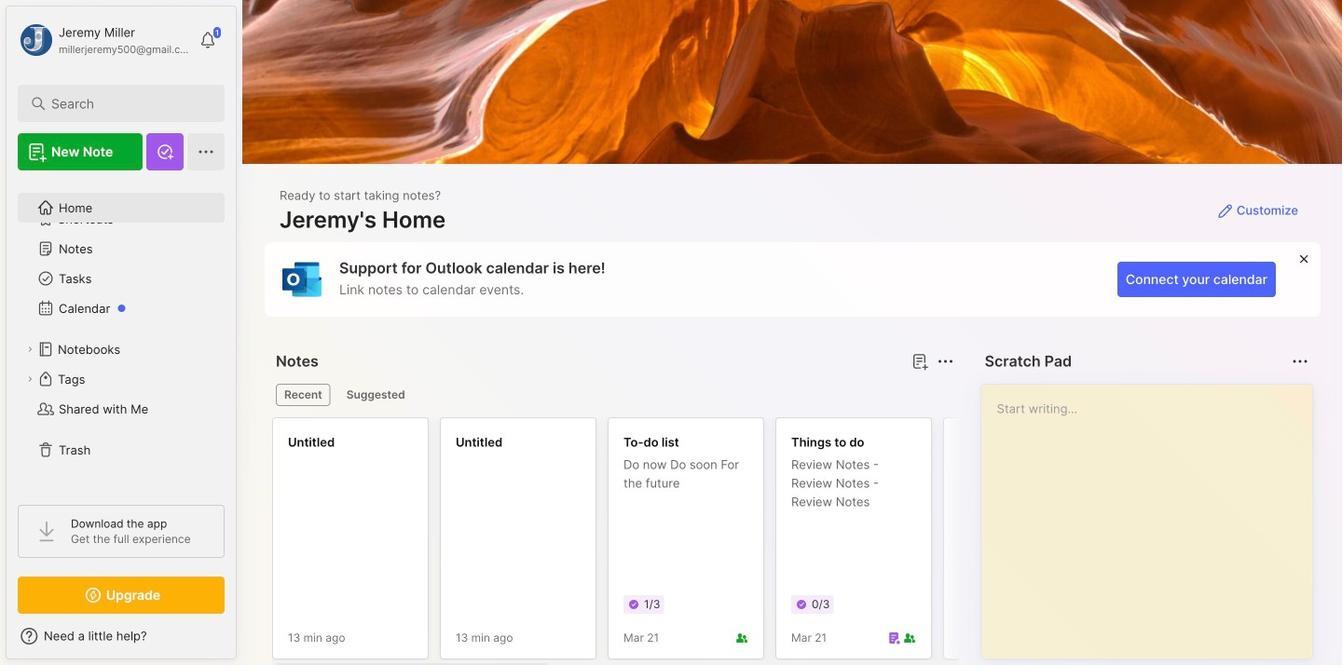 Task type: vqa. For each thing, say whether or not it's contained in the screenshot.
Tree
yes



Task type: describe. For each thing, give the bounding box(es) containing it.
expand tags image
[[24, 374, 35, 385]]

WHAT'S NEW field
[[7, 622, 236, 652]]

2 tab from the left
[[338, 384, 414, 406]]

none search field inside main element
[[51, 92, 200, 115]]

Start writing… text field
[[997, 385, 1312, 644]]

1 tab from the left
[[276, 384, 331, 406]]



Task type: locate. For each thing, give the bounding box(es) containing it.
Account field
[[18, 21, 190, 59]]

None search field
[[51, 92, 200, 115]]

tree
[[7, 182, 236, 489]]

Search text field
[[51, 95, 200, 113]]

tree inside main element
[[7, 182, 236, 489]]

row group
[[272, 418, 1342, 666]]

0 horizontal spatial tab
[[276, 384, 331, 406]]

1 horizontal spatial tab
[[338, 384, 414, 406]]

main element
[[0, 0, 242, 666]]

tab list
[[276, 384, 952, 406]]

tab
[[276, 384, 331, 406], [338, 384, 414, 406]]

expand notebooks image
[[24, 344, 35, 355]]

click to collapse image
[[235, 631, 249, 654]]



